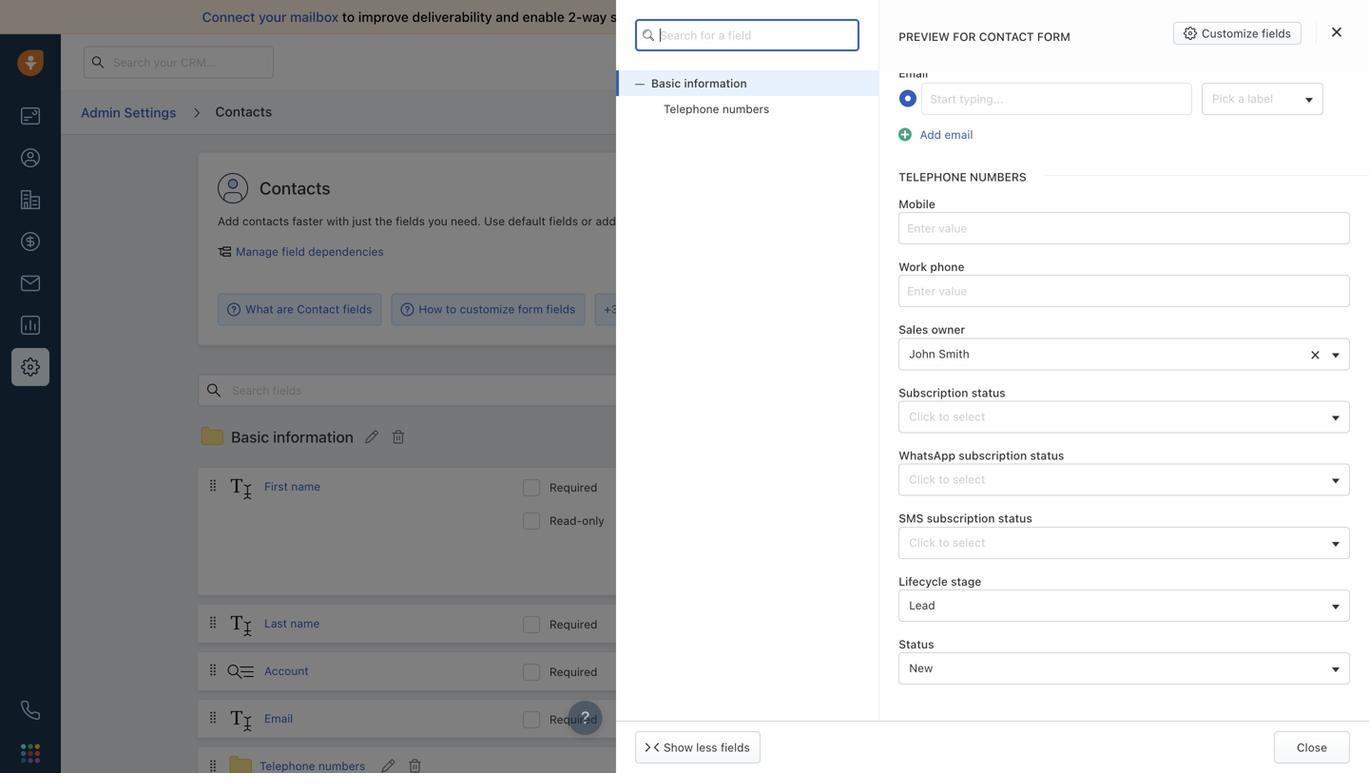 Task type: locate. For each thing, give the bounding box(es) containing it.
with
[[327, 214, 349, 228]]

lifecycle
[[899, 575, 948, 588]]

so
[[953, 9, 968, 25]]

2 vertical spatial click to select
[[909, 536, 985, 549]]

them
[[771, 214, 798, 228]]

0 vertical spatial click to select button
[[899, 401, 1350, 433]]

0 horizontal spatial basic information
[[231, 428, 354, 446]]

click down sms
[[909, 536, 936, 549]]

0 horizontal spatial field
[[282, 245, 305, 258]]

to down the sms subscription status
[[939, 536, 950, 549]]

telephone numbers
[[664, 102, 770, 116], [899, 170, 1027, 183], [260, 759, 365, 772]]

form text image left last
[[226, 611, 255, 640]]

1 vertical spatial subscription
[[927, 512, 995, 525]]

add tooltip down status
[[899, 665, 958, 678]]

1 vertical spatial name
[[290, 617, 320, 630]]

0 vertical spatial telephone
[[664, 102, 719, 116]]

1 horizontal spatial form
[[1037, 30, 1071, 43]]

2 vertical spatial tooltip
[[923, 665, 958, 678]]

add tooltip link down status
[[899, 662, 958, 681]]

1 click from the top
[[909, 410, 936, 423]]

for
[[953, 30, 976, 43]]

0 vertical spatial select
[[953, 410, 985, 423]]

choices for 3
[[790, 712, 832, 725]]

email down 21 at right top
[[945, 128, 973, 141]]

contacts up faster
[[260, 178, 330, 198]]

2 click to select button from the top
[[899, 464, 1350, 496]]

help
[[622, 303, 645, 316]]

name for last name
[[290, 617, 320, 630]]

+1 more link
[[1003, 712, 1046, 725]]

new
[[909, 661, 933, 675]]

basic information
[[651, 77, 747, 90], [231, 428, 354, 446]]

0 vertical spatial you
[[972, 9, 994, 25]]

import all your sales data link
[[792, 9, 953, 25]]

none search field inside '×' dialog
[[635, 19, 860, 51]]

telephone up mobile
[[899, 170, 967, 183]]

2 vertical spatial status
[[998, 512, 1032, 525]]

1 vertical spatial email
[[945, 128, 973, 141]]

tooltip down 'whatsapp'
[[923, 480, 958, 493]]

0 vertical spatial numbers
[[723, 102, 770, 116]]

add tooltip link down 'whatsapp'
[[899, 477, 958, 496]]

0 horizontal spatial telephone numbers link
[[260, 758, 365, 773]]

1 vertical spatial add
[[688, 713, 708, 726]]

fields right "the"
[[396, 214, 425, 228]]

connect
[[202, 9, 255, 25]]

ui drag handle image
[[207, 759, 219, 772]]

and
[[496, 9, 519, 25], [698, 214, 718, 228]]

0 horizontal spatial choices
[[790, 712, 832, 725]]

1 vertical spatial click to select
[[909, 473, 985, 486]]

1 horizontal spatial information
[[684, 77, 747, 90]]

quick-add
[[652, 713, 708, 726]]

all
[[837, 9, 851, 25]]

basic information inside '×' dialog
[[651, 77, 747, 90]]

you left the need.
[[428, 214, 448, 228]]

0 horizontal spatial basic
[[231, 428, 269, 446]]

+1
[[1003, 712, 1015, 725]]

basic
[[651, 77, 681, 90], [231, 428, 269, 446]]

fields left +3 at left top
[[546, 303, 576, 316]]

what are contact fields
[[245, 303, 372, 316]]

form text image for email
[[226, 706, 255, 735]]

+3 help articles button
[[595, 293, 697, 325]]

0 vertical spatial telephone numbers
[[664, 102, 770, 116]]

form down have
[[1037, 30, 1071, 43]]

add inside add field button
[[1069, 431, 1091, 444]]

1 click to select button from the top
[[899, 401, 1350, 433]]

choices right 3
[[790, 712, 832, 725]]

ui drag handle image left form text icon
[[207, 479, 219, 492]]

add tooltip link for first
[[899, 477, 958, 496]]

0 horizontal spatial email
[[660, 9, 693, 25]]

smith
[[939, 347, 970, 360]]

ui drag handle image up ui drag handle image
[[207, 711, 219, 724]]

tooltip
[[923, 480, 958, 493], [923, 617, 958, 630], [923, 665, 958, 678]]

freshworks switcher image
[[21, 744, 40, 763]]

0 vertical spatial email
[[899, 67, 928, 80]]

email down account
[[264, 712, 293, 725]]

1 horizontal spatial field
[[1094, 431, 1117, 444]]

click to select
[[909, 410, 985, 423], [909, 473, 985, 486], [909, 536, 985, 549]]

sales owner
[[899, 323, 965, 336]]

field
[[282, 245, 305, 258], [1094, 431, 1117, 444]]

ui drag handle image left last
[[207, 616, 219, 629]]

1 vertical spatial form
[[518, 303, 543, 316]]

2 vertical spatial click to select button
[[899, 527, 1350, 559]]

show
[[664, 741, 693, 754]]

connect your mailbox link
[[202, 9, 342, 25]]

email inside '×' dialog
[[899, 67, 928, 80]]

form text image for last name
[[226, 611, 255, 640]]

0 vertical spatial information
[[684, 77, 747, 90]]

days
[[961, 56, 985, 68]]

information up first name at bottom left
[[273, 428, 354, 446]]

0 vertical spatial add tooltip
[[899, 480, 958, 493]]

1 horizontal spatial your
[[855, 9, 882, 25]]

2 horizontal spatial telephone numbers
[[899, 170, 1027, 183]]

3 select from the top
[[953, 536, 985, 549]]

1 vertical spatial you
[[428, 214, 448, 228]]

1 vertical spatial information
[[273, 428, 354, 446]]

add tooltip link
[[899, 477, 958, 496], [899, 614, 958, 633], [899, 662, 958, 681]]

add right or
[[596, 214, 616, 228]]

1 vertical spatial click to select button
[[899, 464, 1350, 496]]

2 vertical spatial select
[[953, 536, 985, 549]]

add tooltip
[[899, 480, 958, 493], [899, 617, 958, 630], [899, 665, 958, 678]]

from
[[1116, 9, 1146, 25]]

organize
[[721, 214, 767, 228]]

add field button
[[1041, 421, 1128, 453]]

3 click to select from the top
[[909, 536, 985, 549]]

email left in
[[899, 67, 928, 80]]

choices left +1
[[942, 712, 984, 725]]

choices
[[790, 712, 832, 725], [942, 712, 984, 725]]

add/edit
[[893, 712, 939, 725]]

2 horizontal spatial telephone
[[899, 170, 967, 183]]

add tooltip down 'whatsapp'
[[899, 480, 958, 493]]

telephone down basic information dropdown button
[[664, 102, 719, 116]]

mailbox
[[290, 9, 339, 25]]

select down subscription status
[[953, 410, 985, 423]]

click to select down the sms subscription status
[[909, 536, 985, 549]]

0 vertical spatial form text image
[[226, 611, 255, 640]]

field left the add group button
[[1094, 431, 1117, 444]]

lead
[[909, 599, 935, 612]]

name right last
[[290, 617, 320, 630]]

add tooltip link for last
[[899, 614, 958, 633]]

click to select for sms
[[909, 536, 985, 549]]

1 vertical spatial select
[[953, 473, 985, 486]]

email
[[660, 9, 693, 25], [945, 128, 973, 141]]

2 tooltip from the top
[[923, 617, 958, 630]]

1 vertical spatial click
[[909, 473, 936, 486]]

field inside 'link'
[[282, 245, 305, 258]]

fields left or
[[549, 214, 578, 228]]

basic information button
[[635, 77, 747, 90]]

subscription right sms
[[927, 512, 995, 525]]

preview
[[899, 30, 950, 43]]

add tooltip link down lead at the bottom of page
[[899, 614, 958, 633]]

whatsapp
[[899, 449, 956, 462]]

subscription for whatsapp
[[959, 449, 1027, 462]]

0 horizontal spatial add
[[596, 214, 616, 228]]

1 vertical spatial add tooltip
[[899, 617, 958, 630]]

3 choices added
[[780, 712, 869, 725]]

1 horizontal spatial email
[[899, 67, 928, 80]]

3 ui drag handle image from the top
[[207, 663, 219, 676]]

and right fields,
[[698, 214, 718, 228]]

telephone right ui drag handle image
[[260, 759, 315, 772]]

1 horizontal spatial email
[[945, 128, 973, 141]]

1 horizontal spatial you
[[972, 9, 994, 25]]

customize
[[460, 303, 515, 316]]

1 form text image from the top
[[226, 611, 255, 640]]

0 vertical spatial basic information
[[651, 77, 747, 90]]

0 vertical spatial field
[[282, 245, 305, 258]]

1 horizontal spatial add
[[688, 713, 708, 726]]

click for subscription
[[909, 410, 936, 423]]

basic information down connect your mailbox to improve deliverability and enable 2-way sync of email conversations. import all your sales data so you don't have to start from scratch.
[[651, 77, 747, 90]]

3 tooltip from the top
[[923, 665, 958, 678]]

1 vertical spatial telephone
[[899, 170, 967, 183]]

groups.
[[825, 214, 865, 228]]

select down the sms subscription status
[[953, 536, 985, 549]]

2 vertical spatial click
[[909, 536, 936, 549]]

None search field
[[635, 19, 860, 51]]

ui drag handle image for first name
[[207, 479, 219, 492]]

to inside how to customize form fields "link"
[[446, 303, 457, 316]]

0 horizontal spatial telephone numbers
[[260, 759, 365, 772]]

2 vertical spatial add tooltip link
[[899, 662, 958, 681]]

0 horizontal spatial you
[[428, 214, 448, 228]]

2 vertical spatial numbers
[[318, 759, 365, 772]]

your left the mailbox on the left top of the page
[[259, 9, 287, 25]]

customize fields button
[[1173, 22, 1302, 45]]

1 vertical spatial form text image
[[226, 706, 255, 735]]

contacts down search your crm... text field
[[215, 103, 272, 119]]

select down whatsapp subscription status
[[953, 473, 985, 486]]

field inside button
[[1094, 431, 1117, 444]]

1 horizontal spatial basic information
[[651, 77, 747, 90]]

1 add tooltip link from the top
[[899, 477, 958, 496]]

2 form text image from the top
[[226, 706, 255, 735]]

0 vertical spatial tooltip
[[923, 480, 958, 493]]

add field
[[1069, 431, 1117, 444]]

click to select down 'whatsapp'
[[909, 473, 985, 486]]

3 click from the top
[[909, 536, 936, 549]]

add group
[[1166, 431, 1222, 444]]

john
[[909, 347, 935, 360]]

0 vertical spatial and
[[496, 9, 519, 25]]

1 horizontal spatial telephone numbers
[[664, 102, 770, 116]]

0 vertical spatial subscription
[[959, 449, 1027, 462]]

form for customize
[[518, 303, 543, 316]]

subscription right 'whatsapp'
[[959, 449, 1027, 462]]

1 horizontal spatial telephone numbers link
[[616, 96, 879, 122]]

form text image
[[226, 611, 255, 640], [226, 706, 255, 735]]

subscription status
[[899, 386, 1006, 399]]

ui drag handle image
[[207, 479, 219, 492], [207, 616, 219, 629], [207, 663, 219, 676], [207, 711, 219, 724]]

admin settings link
[[80, 98, 177, 128]]

basic up form text icon
[[231, 428, 269, 446]]

click down 'subscription'
[[909, 410, 936, 423]]

form right customize
[[518, 303, 543, 316]]

you up preview for contact form
[[972, 9, 994, 25]]

1 horizontal spatial basic
[[651, 77, 681, 90]]

0 vertical spatial add
[[596, 214, 616, 228]]

work phone
[[899, 260, 965, 273]]

2 click from the top
[[909, 473, 936, 486]]

3 click to select button from the top
[[899, 527, 1350, 559]]

form inside "link"
[[518, 303, 543, 316]]

your
[[259, 9, 287, 25], [855, 9, 882, 25]]

2 vertical spatial telephone
[[260, 759, 315, 772]]

basic information up first name at bottom left
[[231, 428, 354, 446]]

click down 'whatsapp'
[[909, 473, 936, 486]]

add tooltip for first
[[899, 480, 958, 493]]

1 choices from the left
[[790, 712, 832, 725]]

0 vertical spatial status
[[972, 386, 1006, 399]]

1 click to select from the top
[[909, 410, 985, 423]]

1 select from the top
[[953, 410, 985, 423]]

0 horizontal spatial form
[[518, 303, 543, 316]]

are
[[277, 303, 294, 316]]

read-only
[[550, 514, 605, 527]]

your
[[860, 56, 883, 68]]

how
[[419, 303, 443, 316]]

4 ui drag handle image from the top
[[207, 711, 219, 724]]

2 click to select from the top
[[909, 473, 985, 486]]

1 horizontal spatial choices
[[942, 712, 984, 725]]

2 your from the left
[[855, 9, 882, 25]]

ui drag handle image for last name
[[207, 616, 219, 629]]

0 horizontal spatial your
[[259, 9, 287, 25]]

or
[[581, 214, 592, 228]]

0 vertical spatial add tooltip link
[[899, 477, 958, 496]]

0 vertical spatial basic
[[651, 77, 681, 90]]

1 ui drag handle image from the top
[[207, 479, 219, 492]]

add up 'show less fields' button on the bottom of the page
[[688, 713, 708, 726]]

email inside button
[[945, 128, 973, 141]]

Search fields text field
[[198, 374, 692, 406]]

sales
[[886, 9, 918, 25]]

2 select from the top
[[953, 473, 985, 486]]

form inside '×' dialog
[[1037, 30, 1071, 43]]

2 ui drag handle image from the top
[[207, 616, 219, 629]]

1 vertical spatial and
[[698, 214, 718, 228]]

0 vertical spatial name
[[291, 480, 321, 493]]

click to select down subscription status
[[909, 410, 985, 423]]

add tooltip down lead at the bottom of page
[[899, 617, 958, 630]]

1 tooltip from the top
[[923, 480, 958, 493]]

0 vertical spatial click to select
[[909, 410, 985, 423]]

read-
[[550, 514, 582, 527]]

and left enable
[[496, 9, 519, 25]]

subscription
[[959, 449, 1027, 462], [927, 512, 995, 525]]

tooltip down lead at the bottom of page
[[923, 617, 958, 630]]

1 vertical spatial basic information
[[231, 428, 354, 446]]

of
[[643, 9, 656, 25]]

2 choices from the left
[[942, 712, 984, 725]]

click to select for subscription
[[909, 410, 985, 423]]

2 vertical spatial add tooltip
[[899, 665, 958, 678]]

account
[[264, 664, 309, 677]]

information down search for a field text box
[[684, 77, 747, 90]]

fields right customize
[[1262, 27, 1291, 40]]

choices for add/edit
[[942, 712, 984, 725]]

your right all
[[855, 9, 882, 25]]

1 vertical spatial status
[[1030, 449, 1064, 462]]

form text image down form auto_complete image
[[226, 706, 255, 735]]

basic down search icon
[[651, 77, 681, 90]]

close
[[1297, 741, 1327, 754]]

1 vertical spatial tooltip
[[923, 617, 958, 630]]

0 horizontal spatial and
[[496, 9, 519, 25]]

tooltip down status
[[923, 665, 958, 678]]

× dialog
[[616, 0, 1369, 773]]

1 horizontal spatial telephone
[[664, 102, 719, 116]]

add
[[596, 214, 616, 228], [688, 713, 708, 726]]

2 horizontal spatial numbers
[[970, 170, 1027, 183]]

fields right the less
[[721, 741, 750, 754]]

improve
[[358, 9, 409, 25]]

Start typing... email field
[[922, 82, 1192, 115]]

0 vertical spatial telephone numbers link
[[616, 96, 879, 122]]

form for contact
[[1037, 30, 1071, 43]]

click to select for whatsapp
[[909, 473, 985, 486]]

1 vertical spatial field
[[1094, 431, 1117, 444]]

last
[[264, 617, 287, 630]]

2-
[[568, 9, 582, 25]]

field down faster
[[282, 245, 305, 258]]

2 add tooltip from the top
[[899, 617, 958, 630]]

Search for a field text field
[[635, 19, 860, 51]]

0 vertical spatial click
[[909, 410, 936, 423]]

ui drag handle image for email
[[207, 711, 219, 724]]

add/edit choices link
[[893, 709, 984, 728]]

2 add tooltip link from the top
[[899, 614, 958, 633]]

ui drag handle image left form auto_complete image
[[207, 663, 219, 676]]

numbers
[[723, 102, 770, 116], [970, 170, 1027, 183], [318, 759, 365, 772]]

email right of
[[660, 9, 693, 25]]

1 vertical spatial add tooltip link
[[899, 614, 958, 633]]

telephone
[[664, 102, 719, 116], [899, 170, 967, 183], [260, 759, 315, 772]]

0 horizontal spatial numbers
[[318, 759, 365, 772]]

add email
[[920, 128, 973, 141]]

admin
[[81, 104, 121, 120]]

to right how
[[446, 303, 457, 316]]

1 vertical spatial email
[[264, 712, 293, 725]]

1 add tooltip from the top
[[899, 480, 958, 493]]

0 vertical spatial form
[[1037, 30, 1071, 43]]

form text image
[[226, 474, 255, 503]]

2 vertical spatial telephone numbers
[[260, 759, 365, 772]]

name right first
[[291, 480, 321, 493]]

fields right the 'contact' on the left top of the page
[[343, 303, 372, 316]]



Task type: vqa. For each thing, say whether or not it's contained in the screenshot.
the rightmost ic_arrow_down icon
no



Task type: describe. For each thing, give the bounding box(es) containing it.
dependencies
[[308, 245, 384, 258]]

to down subscription status
[[939, 410, 950, 423]]

mobile
[[899, 197, 936, 211]]

1 vertical spatial telephone numbers
[[899, 170, 1027, 183]]

add inside button
[[1166, 431, 1187, 444]]

0 vertical spatial contacts
[[215, 103, 272, 119]]

start
[[1083, 9, 1113, 25]]

settings
[[124, 104, 176, 120]]

sms subscription status
[[899, 512, 1032, 525]]

label
[[1248, 92, 1273, 105]]

4 required from the top
[[550, 713, 598, 726]]

first name
[[264, 480, 321, 493]]

whatsapp subscription status
[[899, 449, 1064, 462]]

phone element
[[11, 691, 49, 729]]

have
[[1034, 9, 1064, 25]]

lifecycle stage
[[899, 575, 982, 588]]

Mobile text field
[[899, 212, 1350, 244]]

21
[[947, 56, 958, 68]]

default
[[508, 214, 546, 228]]

sales
[[899, 323, 928, 336]]

field for add
[[1094, 431, 1117, 444]]

ui drag handle image for account
[[207, 663, 219, 676]]

first
[[264, 480, 288, 493]]

add email link
[[915, 128, 973, 141]]

articles
[[648, 303, 687, 316]]

close image
[[1332, 27, 1342, 38]]

to down 'whatsapp'
[[939, 473, 950, 486]]

click to select button for subscription status
[[899, 401, 1350, 433]]

owner
[[932, 323, 965, 336]]

tooltip for first
[[923, 480, 958, 493]]

2 required from the top
[[550, 617, 598, 631]]

click to select button for whatsapp subscription status
[[899, 464, 1350, 496]]

information inside basic information link
[[684, 77, 747, 90]]

1 horizontal spatial and
[[698, 214, 718, 228]]

3 required from the top
[[550, 665, 598, 678]]

1 vertical spatial telephone numbers link
[[260, 758, 365, 773]]

use
[[484, 214, 505, 228]]

pick a label button
[[1202, 82, 1324, 115]]

0 horizontal spatial telephone
[[260, 759, 315, 772]]

1 vertical spatial contacts
[[260, 178, 330, 198]]

what
[[245, 303, 274, 316]]

manage field dependencies
[[236, 245, 384, 258]]

select for sms
[[953, 536, 985, 549]]

select for subscription
[[953, 410, 985, 423]]

manage field dependencies link
[[218, 244, 393, 260]]

3 add tooltip from the top
[[899, 665, 958, 678]]

conversations.
[[696, 9, 788, 25]]

ends
[[908, 56, 932, 68]]

manage
[[236, 245, 279, 258]]

show less fields button
[[635, 731, 761, 764]]

add tooltip for last
[[899, 617, 958, 630]]

contact
[[297, 303, 340, 316]]

status for sms subscription status
[[998, 512, 1032, 525]]

1 vertical spatial basic
[[231, 428, 269, 446]]

connect your mailbox to improve deliverability and enable 2-way sync of email conversations. import all your sales data so you don't have to start from scratch.
[[202, 9, 1200, 25]]

import
[[792, 9, 833, 25]]

work
[[899, 260, 927, 273]]

add group button
[[1137, 421, 1232, 453]]

+3 help articles
[[604, 303, 687, 316]]

Work phone text field
[[899, 275, 1350, 307]]

new button
[[899, 652, 1350, 685]]

subscription
[[899, 386, 968, 399]]

name for first name
[[291, 480, 321, 493]]

1 required from the top
[[550, 481, 598, 494]]

quick-
[[652, 713, 688, 726]]

in
[[935, 56, 944, 68]]

more
[[1018, 712, 1046, 725]]

only
[[582, 514, 605, 527]]

add email button
[[899, 125, 979, 144]]

telephone numbers link inside '×' dialog
[[616, 96, 879, 122]]

Search your CRM... text field
[[84, 46, 274, 78]]

status
[[899, 638, 934, 651]]

into
[[801, 214, 821, 228]]

1 vertical spatial numbers
[[970, 170, 1027, 183]]

0 horizontal spatial information
[[273, 428, 354, 446]]

3 add tooltip link from the top
[[899, 662, 958, 681]]

subscription for sms
[[927, 512, 995, 525]]

add inside add email button
[[920, 128, 941, 141]]

customize fields
[[1202, 27, 1291, 40]]

close button
[[1274, 731, 1350, 764]]

to right the mailbox on the left top of the page
[[342, 9, 355, 25]]

phone
[[930, 260, 965, 273]]

contacts
[[242, 214, 289, 228]]

admin settings
[[81, 104, 176, 120]]

click for sms
[[909, 536, 936, 549]]

data
[[922, 9, 950, 25]]

phone image
[[21, 701, 40, 720]]

to left start
[[1067, 9, 1080, 25]]

basic inside basic information link
[[651, 77, 681, 90]]

1 your from the left
[[259, 9, 287, 25]]

how to customize form fields
[[419, 303, 576, 316]]

select for whatsapp
[[953, 473, 985, 486]]

show less fields
[[664, 741, 750, 754]]

search image
[[643, 27, 662, 43]]

click to select button for sms subscription status
[[899, 527, 1350, 559]]

john smith
[[909, 347, 970, 360]]

need.
[[451, 214, 481, 228]]

pick
[[1212, 92, 1235, 105]]

preview for contact form
[[899, 30, 1071, 43]]

click for whatsapp
[[909, 473, 936, 486]]

pick a label
[[1212, 92, 1273, 105]]

1 horizontal spatial numbers
[[723, 102, 770, 116]]

fields inside 'button'
[[1262, 27, 1291, 40]]

fields inside button
[[721, 741, 750, 754]]

custom
[[619, 214, 659, 228]]

last name
[[264, 617, 320, 630]]

0 vertical spatial email
[[660, 9, 693, 25]]

deliverability
[[412, 9, 492, 25]]

trial
[[886, 56, 905, 68]]

sync
[[610, 9, 640, 25]]

sms
[[899, 512, 924, 525]]

status for whatsapp subscription status
[[1030, 449, 1064, 462]]

enable
[[523, 9, 565, 25]]

lead button
[[899, 589, 1350, 622]]

0 horizontal spatial email
[[264, 712, 293, 725]]

field for manage
[[282, 245, 305, 258]]

how to customize form fields link
[[401, 301, 576, 317]]

just
[[352, 214, 372, 228]]

the
[[375, 214, 392, 228]]

+3
[[604, 303, 618, 316]]

form auto_complete image
[[226, 657, 255, 685]]

faster
[[292, 214, 323, 228]]

way
[[582, 9, 607, 25]]

fields inside "link"
[[546, 303, 576, 316]]

×
[[1310, 343, 1321, 364]]

tooltip for last
[[923, 617, 958, 630]]



